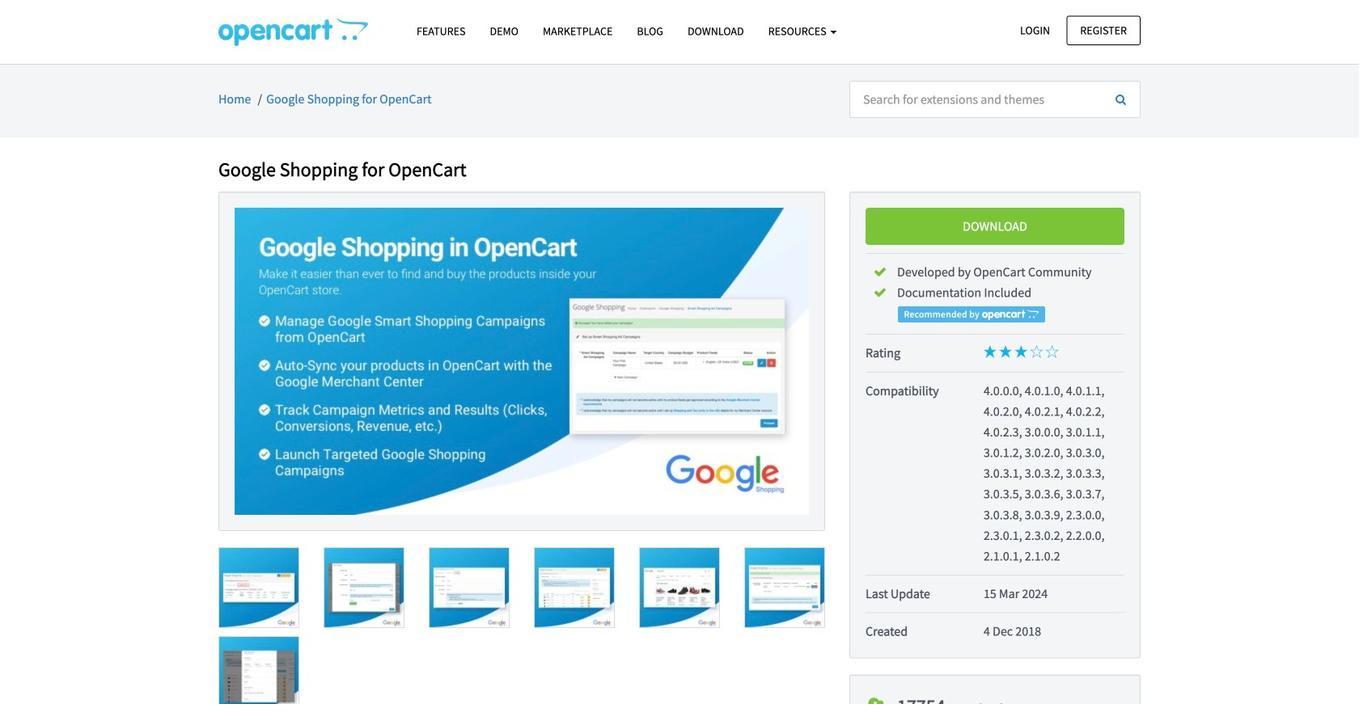 Task type: describe. For each thing, give the bounding box(es) containing it.
cloud download image
[[866, 697, 887, 705]]

2 star light image from the left
[[999, 346, 1012, 359]]

google shopping for opencart image
[[235, 208, 809, 515]]

Search for extensions and themes text field
[[850, 81, 1103, 118]]

star light image
[[1015, 346, 1028, 359]]



Task type: vqa. For each thing, say whether or not it's contained in the screenshot.
2nd star light icon from right
yes



Task type: locate. For each thing, give the bounding box(es) containing it.
0 horizontal spatial star light o image
[[1031, 346, 1043, 359]]

star light o image
[[1031, 346, 1043, 359], [1046, 346, 1059, 359]]

1 star light image from the left
[[984, 346, 997, 359]]

1 star light o image from the left
[[1031, 346, 1043, 359]]

star light image
[[984, 346, 997, 359], [999, 346, 1012, 359]]

0 horizontal spatial star light image
[[984, 346, 997, 359]]

2 star light o image from the left
[[1046, 346, 1059, 359]]

1 horizontal spatial star light image
[[999, 346, 1012, 359]]

1 horizontal spatial star light o image
[[1046, 346, 1059, 359]]

search image
[[1116, 94, 1126, 105]]

opencart - google shopping for opencart image
[[218, 17, 368, 46]]



